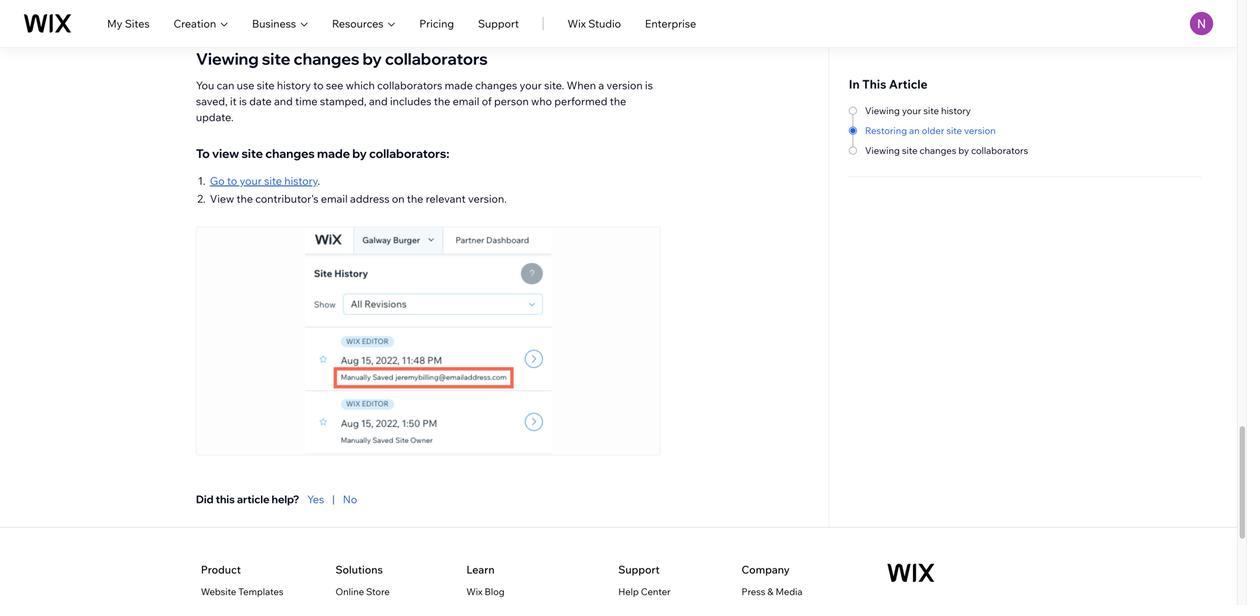 Task type: vqa. For each thing, say whether or not it's contained in the screenshot.


Task type: describe. For each thing, give the bounding box(es) containing it.
support link
[[478, 16, 519, 32]]

creation
[[174, 17, 216, 30]]

changes up see
[[294, 49, 360, 69]]

center
[[641, 587, 671, 598]]

can
[[217, 79, 234, 92]]

press & media link
[[742, 585, 803, 600]]

history for go to your site history . view the contributor's email address on the relevant version.
[[284, 174, 318, 188]]

wix for wix blog
[[467, 587, 483, 598]]

0 vertical spatial is
[[645, 79, 653, 92]]

press
[[742, 587, 766, 598]]

use
[[237, 79, 254, 92]]

help?
[[272, 493, 299, 507]]

older
[[922, 125, 945, 137]]

it
[[230, 95, 237, 108]]

0 vertical spatial collaborators
[[385, 49, 488, 69]]

no button
[[343, 492, 357, 508]]

this
[[863, 77, 887, 92]]

profile image image
[[1190, 12, 1214, 35]]

2 vertical spatial collaborators
[[972, 145, 1029, 156]]

&
[[768, 587, 774, 598]]

this
[[216, 493, 235, 507]]

company
[[742, 564, 790, 577]]

to view site changes made by collaborators:
[[196, 146, 450, 161]]

wix blog link
[[467, 585, 505, 600]]

blog
[[485, 587, 505, 598]]

site inside you can use site history to see which collaborators made changes your site. when a version is saved, it is date and time stamped, and includes the email of person who performed the update.
[[257, 79, 275, 92]]

solutions
[[336, 564, 383, 577]]

help center link
[[619, 585, 671, 600]]

saved,
[[196, 95, 228, 108]]

resources
[[332, 17, 384, 30]]

2 horizontal spatial your
[[902, 105, 922, 117]]

website templates
[[201, 587, 284, 598]]

by up go to your site history . view the contributor's email address on the relevant version.
[[352, 146, 367, 161]]

1 horizontal spatial support
[[619, 564, 660, 577]]

email inside go to your site history . view the contributor's email address on the relevant version.
[[321, 192, 348, 206]]

by up which
[[363, 49, 382, 69]]

my
[[107, 17, 122, 30]]

1 horizontal spatial version
[[965, 125, 996, 137]]

you
[[196, 79, 214, 92]]

email inside you can use site history to see which collaborators made changes your site. when a version is saved, it is date and time stamped, and includes the email of person who performed the update.
[[453, 95, 480, 108]]

contributor's
[[255, 192, 319, 206]]

the right view in the top left of the page
[[237, 192, 253, 206]]

to inside go to your site history . view the contributor's email address on the relevant version.
[[227, 174, 237, 188]]

changes down older
[[920, 145, 957, 156]]

wix studio link
[[568, 16, 621, 32]]

an
[[910, 125, 920, 137]]

article
[[237, 493, 270, 507]]

who
[[531, 95, 552, 108]]

site right older
[[947, 125, 962, 137]]

creation button
[[174, 16, 228, 32]]

wix blog
[[467, 587, 505, 598]]

a
[[599, 79, 604, 92]]

update.
[[196, 111, 234, 124]]

media
[[776, 587, 803, 598]]

changes inside you can use site history to see which collaborators made changes your site. when a version is saved, it is date and time stamped, and includes the email of person who performed the update.
[[475, 79, 517, 92]]

address
[[350, 192, 390, 206]]

|
[[332, 493, 335, 507]]

in
[[849, 77, 860, 92]]

go to your site history . view the contributor's email address on the relevant version.
[[210, 174, 507, 206]]

screenshot of wix site history. in a site version, the email address of the collaborator is highlighted. image
[[305, 228, 552, 455]]

studio
[[589, 17, 621, 30]]

did this article help?
[[196, 493, 299, 507]]

relevant
[[426, 192, 466, 206]]

restoring
[[865, 125, 907, 137]]

website
[[201, 587, 236, 598]]

time
[[295, 95, 318, 108]]

2 and from the left
[[369, 95, 388, 108]]

site.
[[544, 79, 565, 92]]

my sites
[[107, 17, 150, 30]]

yes button
[[307, 492, 324, 508]]

store
[[366, 587, 390, 598]]

.
[[318, 174, 320, 188]]

pricing link
[[420, 16, 454, 32]]

site up restoring an older site version
[[924, 105, 939, 117]]

restoring an older site version
[[865, 125, 996, 137]]

performed
[[555, 95, 608, 108]]

stamped,
[[320, 95, 367, 108]]

date
[[249, 95, 272, 108]]

enterprise
[[645, 17, 697, 30]]

templates
[[239, 587, 284, 598]]

0 vertical spatial viewing site changes by collaborators
[[196, 49, 488, 69]]

site down "an"
[[902, 145, 918, 156]]

collaborators:
[[369, 146, 450, 161]]



Task type: locate. For each thing, give the bounding box(es) containing it.
viewing site changes by collaborators
[[196, 49, 488, 69], [865, 145, 1029, 156]]

your right the go
[[240, 174, 262, 188]]

wix studio
[[568, 17, 621, 30]]

the right includes
[[434, 95, 450, 108]]

2 vertical spatial viewing
[[865, 145, 900, 156]]

version
[[607, 79, 643, 92], [965, 125, 996, 137]]

your inside you can use site history to see which collaborators made changes your site. when a version is saved, it is date and time stamped, and includes the email of person who performed the update.
[[520, 79, 542, 92]]

0 vertical spatial made
[[445, 79, 473, 92]]

yes
[[307, 493, 324, 507]]

email left of
[[453, 95, 480, 108]]

wix logo, homepage image
[[888, 564, 935, 583]]

2 vertical spatial your
[[240, 174, 262, 188]]

1 vertical spatial version
[[965, 125, 996, 137]]

article
[[889, 77, 928, 92]]

site up the date
[[257, 79, 275, 92]]

1 vertical spatial to
[[227, 174, 237, 188]]

1 vertical spatial viewing
[[865, 105, 900, 117]]

version.
[[468, 192, 507, 206]]

person
[[494, 95, 529, 108]]

support up help center
[[619, 564, 660, 577]]

0 horizontal spatial and
[[274, 95, 293, 108]]

support
[[478, 17, 519, 30], [619, 564, 660, 577]]

to
[[313, 79, 324, 92], [227, 174, 237, 188]]

wix for wix studio
[[568, 17, 586, 30]]

by
[[363, 49, 382, 69], [959, 145, 970, 156], [352, 146, 367, 161]]

1 vertical spatial history
[[941, 105, 971, 117]]

which
[[346, 79, 375, 92]]

collaborators
[[385, 49, 488, 69], [377, 79, 442, 92], [972, 145, 1029, 156]]

wix
[[568, 17, 586, 30], [467, 587, 483, 598]]

view
[[210, 192, 234, 206]]

history up older
[[941, 105, 971, 117]]

1 horizontal spatial email
[[453, 95, 480, 108]]

my sites link
[[107, 16, 150, 32]]

see
[[326, 79, 344, 92]]

site inside go to your site history . view the contributor's email address on the relevant version.
[[264, 174, 282, 188]]

1 and from the left
[[274, 95, 293, 108]]

1 vertical spatial email
[[321, 192, 348, 206]]

to
[[196, 146, 210, 161]]

online store
[[336, 587, 390, 598]]

of
[[482, 95, 492, 108]]

2 vertical spatial history
[[284, 174, 318, 188]]

website templates link
[[201, 585, 284, 600]]

version right older
[[965, 125, 996, 137]]

changes up the go to your site history link
[[265, 146, 315, 161]]

history up time
[[277, 79, 311, 92]]

help
[[619, 587, 639, 598]]

resources button
[[332, 16, 396, 32]]

wix left 'blog'
[[467, 587, 483, 598]]

made up .
[[317, 146, 350, 161]]

0 vertical spatial to
[[313, 79, 324, 92]]

the right performed
[[610, 95, 627, 108]]

product
[[201, 564, 241, 577]]

made
[[445, 79, 473, 92], [317, 146, 350, 161]]

history inside you can use site history to see which collaborators made changes your site. when a version is saved, it is date and time stamped, and includes the email of person who performed the update.
[[277, 79, 311, 92]]

go
[[210, 174, 225, 188]]

0 horizontal spatial your
[[240, 174, 262, 188]]

business button
[[252, 16, 308, 32]]

0 vertical spatial version
[[607, 79, 643, 92]]

made inside you can use site history to see which collaborators made changes your site. when a version is saved, it is date and time stamped, and includes the email of person who performed the update.
[[445, 79, 473, 92]]

1 vertical spatial viewing site changes by collaborators
[[865, 145, 1029, 156]]

when
[[567, 79, 596, 92]]

0 horizontal spatial wix
[[467, 587, 483, 598]]

and left time
[[274, 95, 293, 108]]

1 horizontal spatial your
[[520, 79, 542, 92]]

viewing
[[196, 49, 259, 69], [865, 105, 900, 117], [865, 145, 900, 156]]

0 horizontal spatial version
[[607, 79, 643, 92]]

viewing up can
[[196, 49, 259, 69]]

1 vertical spatial support
[[619, 564, 660, 577]]

history up contributor's at the left of the page
[[284, 174, 318, 188]]

changes up of
[[475, 79, 517, 92]]

viewing down restoring
[[865, 145, 900, 156]]

site
[[262, 49, 291, 69], [257, 79, 275, 92], [924, 105, 939, 117], [947, 125, 962, 137], [902, 145, 918, 156], [242, 146, 263, 161], [264, 174, 282, 188]]

0 horizontal spatial to
[[227, 174, 237, 188]]

to left see
[[313, 79, 324, 92]]

made down pricing
[[445, 79, 473, 92]]

0 horizontal spatial email
[[321, 192, 348, 206]]

your up "an"
[[902, 105, 922, 117]]

1 vertical spatial your
[[902, 105, 922, 117]]

collaborators inside you can use site history to see which collaborators made changes your site. when a version is saved, it is date and time stamped, and includes the email of person who performed the update.
[[377, 79, 442, 92]]

your
[[520, 79, 542, 92], [902, 105, 922, 117], [240, 174, 262, 188]]

to right the go
[[227, 174, 237, 188]]

online
[[336, 587, 364, 598]]

0 horizontal spatial made
[[317, 146, 350, 161]]

viewing site changes by collaborators down older
[[865, 145, 1029, 156]]

no
[[343, 493, 357, 507]]

changes
[[294, 49, 360, 69], [475, 79, 517, 92], [920, 145, 957, 156], [265, 146, 315, 161]]

online store link
[[336, 585, 390, 600]]

1 vertical spatial made
[[317, 146, 350, 161]]

site right view
[[242, 146, 263, 161]]

sites
[[125, 17, 150, 30]]

is right it
[[239, 95, 247, 108]]

and down which
[[369, 95, 388, 108]]

in this article
[[849, 77, 928, 92]]

learn
[[467, 564, 495, 577]]

history inside go to your site history . view the contributor's email address on the relevant version.
[[284, 174, 318, 188]]

0 vertical spatial email
[[453, 95, 480, 108]]

1 horizontal spatial viewing site changes by collaborators
[[865, 145, 1029, 156]]

site down business on the top left
[[262, 49, 291, 69]]

enterprise link
[[645, 16, 697, 32]]

on
[[392, 192, 405, 206]]

site up contributor's at the left of the page
[[264, 174, 282, 188]]

includes
[[390, 95, 432, 108]]

view
[[212, 146, 239, 161]]

1 horizontal spatial to
[[313, 79, 324, 92]]

you can use site history to see which collaborators made changes your site. when a version is saved, it is date and time stamped, and includes the email of person who performed the update.
[[196, 79, 653, 124]]

0 vertical spatial support
[[478, 17, 519, 30]]

your inside go to your site history . view the contributor's email address on the relevant version.
[[240, 174, 262, 188]]

1 horizontal spatial and
[[369, 95, 388, 108]]

0 horizontal spatial is
[[239, 95, 247, 108]]

help center
[[619, 587, 671, 598]]

0 vertical spatial your
[[520, 79, 542, 92]]

viewing your site history
[[865, 105, 971, 117]]

viewing site changes by collaborators up see
[[196, 49, 488, 69]]

the
[[434, 95, 450, 108], [610, 95, 627, 108], [237, 192, 253, 206], [407, 192, 424, 206]]

viewing up restoring
[[865, 105, 900, 117]]

support right pricing link
[[478, 17, 519, 30]]

1 horizontal spatial wix
[[568, 17, 586, 30]]

wix left 'studio'
[[568, 17, 586, 30]]

1 horizontal spatial made
[[445, 79, 473, 92]]

0 vertical spatial history
[[277, 79, 311, 92]]

1 vertical spatial collaborators
[[377, 79, 442, 92]]

by down restoring an older site version
[[959, 145, 970, 156]]

0 vertical spatial wix
[[568, 17, 586, 30]]

email left address
[[321, 192, 348, 206]]

did
[[196, 493, 214, 507]]

history
[[277, 79, 311, 92], [941, 105, 971, 117], [284, 174, 318, 188]]

business
[[252, 17, 296, 30]]

1 vertical spatial is
[[239, 95, 247, 108]]

press & media
[[742, 587, 803, 598]]

1 horizontal spatial is
[[645, 79, 653, 92]]

your up who
[[520, 79, 542, 92]]

version right a
[[607, 79, 643, 92]]

go to your site history link
[[210, 174, 318, 188]]

is right a
[[645, 79, 653, 92]]

and
[[274, 95, 293, 108], [369, 95, 388, 108]]

history for you can use site history to see which collaborators made changes your site. when a version is saved, it is date and time stamped, and includes the email of person who performed the update.
[[277, 79, 311, 92]]

pricing
[[420, 17, 454, 30]]

to inside you can use site history to see which collaborators made changes your site. when a version is saved, it is date and time stamped, and includes the email of person who performed the update.
[[313, 79, 324, 92]]

the right on
[[407, 192, 424, 206]]

0 horizontal spatial support
[[478, 17, 519, 30]]

0 horizontal spatial viewing site changes by collaborators
[[196, 49, 488, 69]]

0 vertical spatial viewing
[[196, 49, 259, 69]]

1 vertical spatial wix
[[467, 587, 483, 598]]

version inside you can use site history to see which collaborators made changes your site. when a version is saved, it is date and time stamped, and includes the email of person who performed the update.
[[607, 79, 643, 92]]



